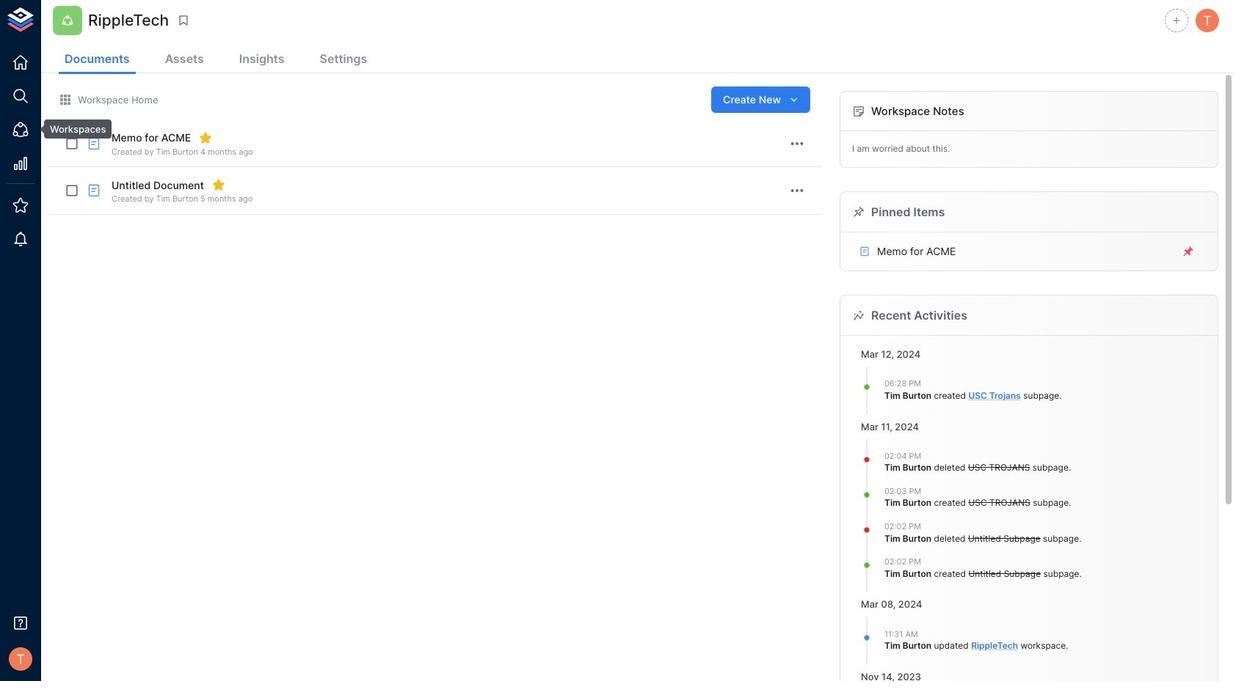 Task type: describe. For each thing, give the bounding box(es) containing it.
bookmark image
[[177, 14, 190, 27]]



Task type: vqa. For each thing, say whether or not it's contained in the screenshot.
Sales Button
no



Task type: locate. For each thing, give the bounding box(es) containing it.
tooltip
[[34, 120, 112, 139]]

remove favorite image
[[199, 131, 212, 145]]

unpin image
[[1182, 245, 1195, 258]]

remove favorite image
[[212, 179, 225, 192]]



